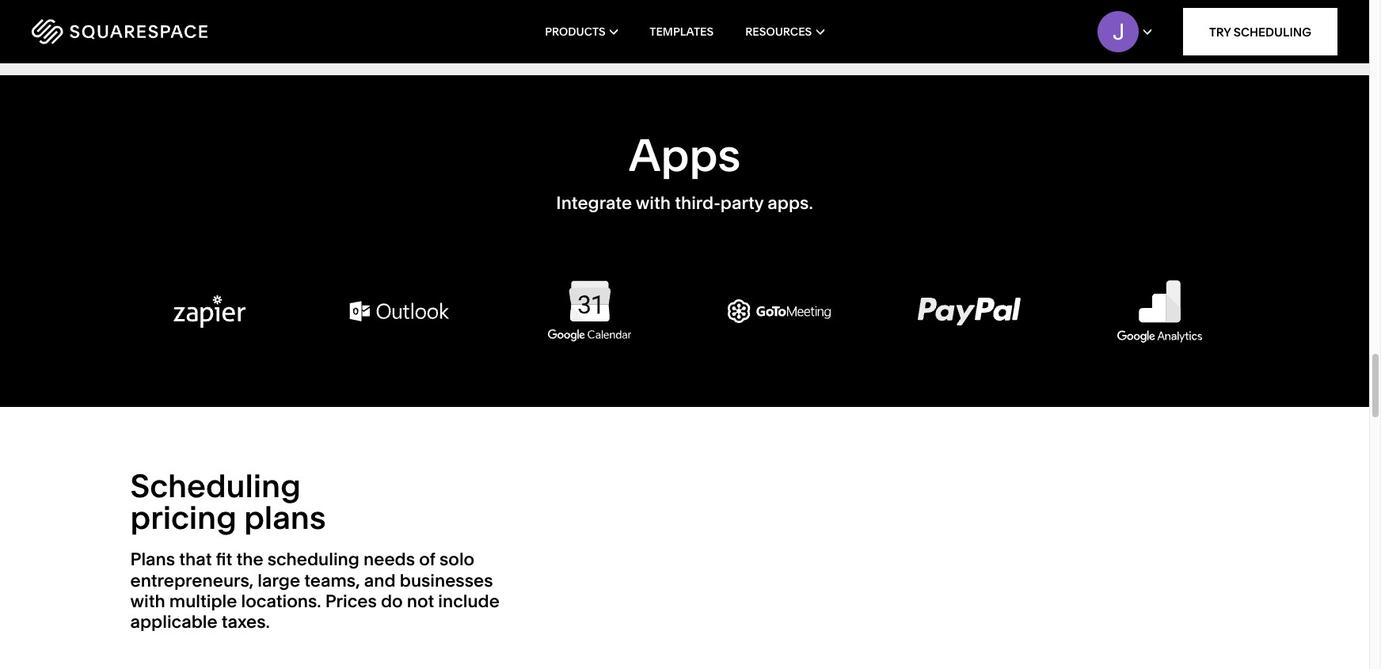Task type: describe. For each thing, give the bounding box(es) containing it.
not
[[407, 591, 434, 612]]

squarespace logo link
[[32, 19, 293, 44]]

paypal image
[[918, 298, 1021, 325]]

applicable
[[130, 612, 217, 633]]

needs
[[364, 549, 415, 570]]

products button
[[545, 0, 618, 63]]

locations.
[[241, 591, 321, 612]]

plans that fit the scheduling needs of solo entrepreneurs, large teams, and businesses with multiple locations. prices do not include applicable taxes.
[[130, 549, 500, 633]]

plans
[[130, 549, 175, 570]]

multiple
[[169, 591, 237, 612]]

squarespace logo image
[[32, 19, 208, 44]]

businesses
[[400, 570, 493, 591]]

include
[[438, 591, 500, 612]]

0 vertical spatial with
[[636, 192, 671, 214]]

scheduling
[[267, 549, 360, 570]]

scheduling inside scheduling pricing plans
[[130, 467, 301, 505]]

templates link
[[650, 0, 714, 63]]

that
[[179, 549, 212, 570]]

try scheduling link
[[1183, 8, 1338, 55]]

pricing
[[130, 498, 237, 537]]

integrate with third-party apps.
[[556, 192, 813, 214]]

google calendar image
[[547, 280, 632, 343]]

teams,
[[304, 570, 360, 591]]

apps.
[[768, 192, 813, 214]]

third-
[[675, 192, 721, 214]]

and
[[364, 570, 396, 591]]

of
[[419, 549, 435, 570]]

fit
[[216, 549, 232, 570]]

prices
[[325, 591, 377, 612]]



Task type: locate. For each thing, give the bounding box(es) containing it.
apps
[[629, 128, 741, 182]]

resources button
[[745, 0, 824, 63]]

scheduling pricing plans
[[130, 467, 326, 537]]

try scheduling
[[1209, 24, 1312, 39]]

scheduling inside "try scheduling" link
[[1234, 24, 1312, 39]]

templates
[[650, 25, 714, 39]]

microsoft outlook image
[[348, 300, 451, 323]]

entrepreneurs,
[[130, 570, 254, 591]]

resources
[[745, 25, 812, 39]]

with left third-
[[636, 192, 671, 214]]

integrate
[[556, 192, 632, 214]]

with inside plans that fit the scheduling needs of solo entrepreneurs, large teams, and businesses with multiple locations. prices do not include applicable taxes.
[[130, 591, 165, 612]]

1 vertical spatial scheduling
[[130, 467, 301, 505]]

the
[[236, 549, 263, 570]]

1 vertical spatial with
[[130, 591, 165, 612]]

1 horizontal spatial with
[[636, 192, 671, 214]]

0 horizontal spatial with
[[130, 591, 165, 612]]

scheduling right try
[[1234, 24, 1312, 39]]

0 horizontal spatial scheduling
[[130, 467, 301, 505]]

scheduling up fit
[[130, 467, 301, 505]]

plans
[[244, 498, 326, 537]]

0 vertical spatial scheduling
[[1234, 24, 1312, 39]]

gotomeeting image
[[728, 300, 831, 323]]

taxes.
[[222, 612, 270, 633]]

party
[[721, 192, 764, 214]]

products
[[545, 25, 606, 39]]

with down the plans
[[130, 591, 165, 612]]

scheduling
[[1234, 24, 1312, 39], [130, 467, 301, 505]]

with
[[636, 192, 671, 214], [130, 591, 165, 612]]

do
[[381, 591, 403, 612]]

1 horizontal spatial scheduling
[[1234, 24, 1312, 39]]

zapier image
[[173, 295, 246, 328]]

try
[[1209, 24, 1231, 39]]

google analytics image
[[1117, 280, 1203, 343]]

solo
[[440, 549, 475, 570]]

large
[[258, 570, 300, 591]]

website homepage image
[[701, 0, 1239, 10]]



Task type: vqa. For each thing, say whether or not it's contained in the screenshot.
RESOURCES
yes



